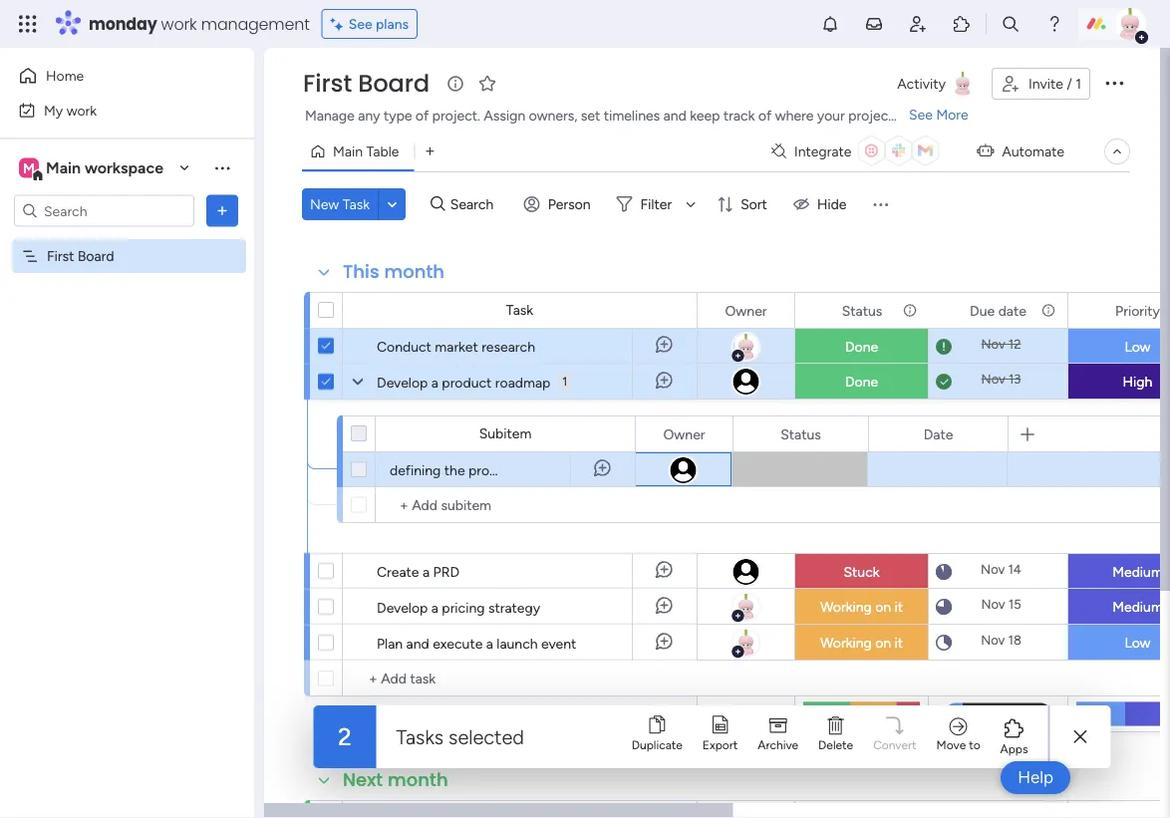 Task type: locate. For each thing, give the bounding box(es) containing it.
month right the this at the top
[[384, 259, 445, 285]]

automate
[[1003, 143, 1065, 160]]

v2 ellipsis image
[[902, 802, 916, 819]]

task up research
[[506, 302, 534, 319]]

v2 ellipsis image down help button
[[1040, 802, 1054, 819]]

work
[[161, 12, 197, 35], [66, 102, 97, 119]]

nov 12
[[982, 337, 1022, 353]]

assign
[[484, 107, 526, 124]]

month inside field
[[388, 768, 448, 793]]

main right workspace icon
[[46, 159, 81, 178]]

1 vertical spatial first
[[47, 248, 74, 265]]

0 horizontal spatial work
[[66, 102, 97, 119]]

select product image
[[18, 14, 38, 34]]

show board description image
[[444, 74, 468, 94]]

and left keep
[[664, 107, 687, 124]]

develop down the create
[[377, 599, 428, 616]]

0 vertical spatial working on it
[[821, 599, 904, 616]]

0 horizontal spatial status
[[781, 426, 822, 443]]

task
[[343, 196, 370, 213], [506, 302, 534, 319]]

first
[[303, 67, 352, 100], [47, 248, 74, 265]]

1 vertical spatial status field
[[776, 423, 827, 445]]

0 vertical spatial low
[[1125, 339, 1151, 356]]

prd
[[433, 563, 460, 580]]

month down tasks
[[388, 768, 448, 793]]

nov for nov 13
[[982, 371, 1006, 387]]

and right plan
[[406, 635, 430, 652]]

0 horizontal spatial board
[[78, 248, 114, 265]]

v2 search image
[[431, 193, 446, 216]]

1 vertical spatial owner
[[664, 426, 706, 443]]

of right type
[[416, 107, 429, 124]]

develop down conduct
[[377, 374, 428, 391]]

collapse board header image
[[1110, 144, 1126, 160]]

a for pricing
[[432, 599, 439, 616]]

0 vertical spatial and
[[664, 107, 687, 124]]

subitem
[[479, 425, 532, 442]]

of right 'track'
[[759, 107, 772, 124]]

nov left 12
[[982, 337, 1006, 353]]

2 nov from the top
[[982, 371, 1006, 387]]

0 vertical spatial develop
[[377, 374, 428, 391]]

1 horizontal spatial task
[[506, 302, 534, 319]]

0 vertical spatial owner field
[[721, 300, 772, 322]]

1 vertical spatial first board
[[47, 248, 114, 265]]

my
[[44, 102, 63, 119]]

1 horizontal spatial status field
[[837, 300, 888, 322]]

2 of from the left
[[759, 107, 772, 124]]

1 vertical spatial board
[[78, 248, 114, 265]]

options image
[[1103, 71, 1127, 94]]

nov left 18
[[981, 633, 1006, 649]]

v2 ellipsis image
[[767, 802, 781, 819], [1040, 802, 1054, 819]]

see left plans
[[349, 15, 373, 32]]

1 vertical spatial status
[[781, 426, 822, 443]]

work for my
[[66, 102, 97, 119]]

roadmap
[[495, 374, 551, 391]]

archive
[[758, 739, 799, 753]]

goals,
[[531, 462, 567, 479]]

home button
[[12, 60, 214, 92]]

1 of from the left
[[416, 107, 429, 124]]

3 nov from the top
[[981, 562, 1006, 578]]

done left v2 done deadline icon
[[846, 373, 879, 390]]

1 vertical spatial owner field
[[659, 423, 711, 445]]

1 horizontal spatial 1
[[1076, 75, 1082, 92]]

0 vertical spatial status field
[[837, 300, 888, 322]]

see inside button
[[349, 15, 373, 32]]

invite / 1
[[1029, 75, 1082, 92]]

1 vertical spatial low
[[1125, 635, 1151, 652]]

0 horizontal spatial 1
[[563, 374, 568, 389]]

2 develop from the top
[[377, 599, 428, 616]]

2 done from the top
[[846, 373, 879, 390]]

0 horizontal spatial first board
[[47, 248, 114, 265]]

main workspace
[[46, 159, 164, 178]]

2
[[338, 723, 352, 752]]

month
[[384, 259, 445, 285], [388, 768, 448, 793]]

a left product
[[432, 374, 439, 391]]

first down search in workspace field
[[47, 248, 74, 265]]

1 nov from the top
[[982, 337, 1006, 353]]

work right my
[[66, 102, 97, 119]]

0 vertical spatial board
[[358, 67, 430, 100]]

0 vertical spatial medium
[[1113, 564, 1164, 581]]

research
[[482, 338, 535, 355]]

filter
[[641, 196, 672, 213]]

1 develop from the top
[[377, 374, 428, 391]]

0 vertical spatial work
[[161, 12, 197, 35]]

month inside field
[[384, 259, 445, 285]]

1 done from the top
[[846, 339, 879, 356]]

first board up any
[[303, 67, 430, 100]]

1 horizontal spatial first board
[[303, 67, 430, 100]]

1 vertical spatial 1
[[563, 374, 568, 389]]

search everything image
[[1001, 14, 1021, 34]]

see down activity on the right of the page
[[910, 106, 933, 123]]

work inside button
[[66, 102, 97, 119]]

0 horizontal spatial owner
[[664, 426, 706, 443]]

0 horizontal spatial see
[[349, 15, 373, 32]]

1 right roadmap
[[563, 374, 568, 389]]

v2 done deadline image
[[936, 372, 952, 391]]

1 vertical spatial see
[[910, 106, 933, 123]]

0 vertical spatial see
[[349, 15, 373, 32]]

0 horizontal spatial first
[[47, 248, 74, 265]]

0 vertical spatial it
[[895, 599, 904, 616]]

1 horizontal spatial and
[[629, 462, 652, 479]]

workspace image
[[19, 157, 39, 179]]

0 horizontal spatial task
[[343, 196, 370, 213]]

+ Add subitem text field
[[386, 494, 593, 518]]

2 v2 ellipsis image from the left
[[1040, 802, 1054, 819]]

1 working from the top
[[821, 599, 872, 616]]

2 vertical spatial and
[[406, 635, 430, 652]]

main for main workspace
[[46, 159, 81, 178]]

project.
[[432, 107, 481, 124]]

stuck
[[844, 564, 880, 581]]

a for prd
[[423, 563, 430, 580]]

integrate
[[795, 143, 852, 160]]

angle down image
[[388, 197, 397, 212]]

1 vertical spatial medium
[[1113, 599, 1164, 616]]

table
[[366, 143, 399, 160]]

project
[[849, 107, 894, 124]]

move
[[937, 739, 967, 753]]

working
[[821, 599, 872, 616], [821, 635, 872, 652]]

see for see more
[[910, 106, 933, 123]]

1 right /
[[1076, 75, 1082, 92]]

duplicate
[[632, 739, 683, 753]]

0 vertical spatial done
[[846, 339, 879, 356]]

new task
[[310, 196, 370, 213]]

0 horizontal spatial main
[[46, 159, 81, 178]]

1 horizontal spatial see
[[910, 106, 933, 123]]

1 vertical spatial develop
[[377, 599, 428, 616]]

filter button
[[609, 188, 703, 220]]

2 working from the top
[[821, 635, 872, 652]]

inbox image
[[865, 14, 885, 34]]

5 nov from the top
[[981, 633, 1006, 649]]

0 horizontal spatial v2 ellipsis image
[[767, 802, 781, 819]]

market
[[435, 338, 478, 355]]

workspace
[[85, 159, 164, 178]]

manage
[[305, 107, 355, 124]]

medium
[[1113, 564, 1164, 581], [1113, 599, 1164, 616]]

Owner field
[[721, 300, 772, 322], [659, 423, 711, 445]]

4 nov from the top
[[982, 597, 1006, 613]]

this month
[[343, 259, 445, 285]]

0 vertical spatial on
[[876, 599, 892, 616]]

working on it
[[821, 599, 904, 616], [821, 635, 904, 652]]

v2 ellipsis image down archive
[[767, 802, 781, 819]]

0 vertical spatial first board
[[303, 67, 430, 100]]

and
[[664, 107, 687, 124], [629, 462, 652, 479], [406, 635, 430, 652]]

hide button
[[786, 188, 859, 220]]

main
[[333, 143, 363, 160], [46, 159, 81, 178]]

1 vertical spatial done
[[846, 373, 879, 390]]

develop for develop a product roadmap
[[377, 374, 428, 391]]

delete
[[819, 739, 854, 753]]

1 vertical spatial working on it
[[821, 635, 904, 652]]

management
[[201, 12, 310, 35]]

0 vertical spatial month
[[384, 259, 445, 285]]

1 vertical spatial month
[[388, 768, 448, 793]]

this
[[343, 259, 380, 285]]

hide
[[818, 196, 847, 213]]

invite / 1 button
[[992, 68, 1091, 100]]

1 horizontal spatial main
[[333, 143, 363, 160]]

status
[[842, 302, 883, 319], [781, 426, 822, 443]]

1 vertical spatial work
[[66, 102, 97, 119]]

main inside workspace selection element
[[46, 159, 81, 178]]

your
[[818, 107, 845, 124]]

add view image
[[426, 144, 434, 159]]

0 vertical spatial status
[[842, 302, 883, 319]]

develop
[[377, 374, 428, 391], [377, 599, 428, 616]]

export
[[703, 739, 738, 753]]

1 vertical spatial it
[[895, 635, 904, 652]]

a
[[432, 374, 439, 391], [423, 563, 430, 580], [432, 599, 439, 616], [486, 635, 494, 652]]

12
[[1009, 337, 1022, 353]]

convert
[[874, 739, 917, 753]]

2 medium from the top
[[1113, 599, 1164, 616]]

1 horizontal spatial owner field
[[721, 300, 772, 322]]

1 horizontal spatial status
[[842, 302, 883, 319]]

launch
[[497, 635, 538, 652]]

0 vertical spatial task
[[343, 196, 370, 213]]

owner
[[726, 302, 767, 319], [664, 426, 706, 443]]

main table
[[333, 143, 399, 160]]

1 vertical spatial on
[[876, 635, 892, 652]]

1 horizontal spatial of
[[759, 107, 772, 124]]

monday
[[89, 12, 157, 35]]

owners,
[[529, 107, 578, 124]]

board down search in workspace field
[[78, 248, 114, 265]]

nov left the 15 at bottom
[[982, 597, 1006, 613]]

1 horizontal spatial work
[[161, 12, 197, 35]]

nov
[[982, 337, 1006, 353], [982, 371, 1006, 387], [981, 562, 1006, 578], [982, 597, 1006, 613], [981, 633, 1006, 649]]

main table button
[[302, 136, 414, 168]]

tasks
[[396, 726, 444, 749]]

2 it from the top
[[895, 635, 904, 652]]

1 horizontal spatial first
[[303, 67, 352, 100]]

see
[[349, 15, 373, 32], [910, 106, 933, 123]]

any
[[358, 107, 380, 124]]

apps image
[[952, 14, 972, 34]]

next
[[343, 768, 383, 793]]

2 working on it from the top
[[821, 635, 904, 652]]

set
[[581, 107, 601, 124]]

This month field
[[338, 259, 450, 285]]

Status field
[[837, 300, 888, 322], [776, 423, 827, 445]]

it
[[895, 599, 904, 616], [895, 635, 904, 652]]

sort button
[[709, 188, 780, 220]]

event
[[542, 635, 577, 652]]

a left prd in the bottom left of the page
[[423, 563, 430, 580]]

conduct
[[377, 338, 432, 355]]

new task button
[[302, 188, 378, 220]]

nov left 13
[[982, 371, 1006, 387]]

workspace options image
[[212, 158, 232, 178]]

0 horizontal spatial status field
[[776, 423, 827, 445]]

where
[[775, 107, 814, 124]]

0 vertical spatial 1
[[1076, 75, 1082, 92]]

done left v2 overdue deadline icon
[[846, 339, 879, 356]]

first up 'manage'
[[303, 67, 352, 100]]

0 horizontal spatial of
[[416, 107, 429, 124]]

main inside button
[[333, 143, 363, 160]]

first board down search in workspace field
[[47, 248, 114, 265]]

option
[[0, 238, 254, 242]]

autopilot image
[[978, 138, 995, 163]]

nov 13
[[982, 371, 1022, 387]]

a left pricing
[[432, 599, 439, 616]]

main left the table
[[333, 143, 363, 160]]

board up type
[[358, 67, 430, 100]]

task right the new
[[343, 196, 370, 213]]

board
[[358, 67, 430, 100], [78, 248, 114, 265]]

monday work management
[[89, 12, 310, 35]]

on
[[876, 599, 892, 616], [876, 635, 892, 652]]

1 horizontal spatial v2 ellipsis image
[[1040, 802, 1054, 819]]

and right features,
[[629, 462, 652, 479]]

1 button
[[559, 364, 572, 400]]

notifications image
[[821, 14, 841, 34]]

activity
[[898, 75, 946, 92]]

1 horizontal spatial owner
[[726, 302, 767, 319]]

work right monday
[[161, 12, 197, 35]]

1 vertical spatial working
[[821, 635, 872, 652]]

status for the left the status field
[[781, 426, 822, 443]]

14
[[1009, 562, 1022, 578]]

see more link
[[908, 105, 971, 125]]

keep
[[690, 107, 720, 124]]

add to favorites image
[[478, 73, 498, 93]]

0 vertical spatial working
[[821, 599, 872, 616]]

nov left 14
[[981, 562, 1006, 578]]

ruby anderson image
[[1115, 8, 1147, 40]]



Task type: describe. For each thing, give the bounding box(es) containing it.
first board list box
[[0, 235, 254, 543]]

workspace selection element
[[19, 156, 167, 182]]

due
[[970, 302, 996, 319]]

Due date field
[[966, 300, 1032, 322]]

first board inside list box
[[47, 248, 114, 265]]

execute
[[433, 635, 483, 652]]

my work
[[44, 102, 97, 119]]

nov 18
[[981, 633, 1022, 649]]

help button
[[1001, 762, 1071, 795]]

2 horizontal spatial and
[[664, 107, 687, 124]]

date
[[999, 302, 1027, 319]]

type
[[384, 107, 412, 124]]

1 inside "invite / 1" button
[[1076, 75, 1082, 92]]

defining the product's goals, features, and milestones.
[[390, 462, 726, 479]]

1 vertical spatial task
[[506, 302, 534, 319]]

plans
[[376, 15, 409, 32]]

Priority field
[[1111, 300, 1166, 322]]

more
[[937, 106, 969, 123]]

timelines
[[604, 107, 660, 124]]

done for conduct market research
[[846, 339, 879, 356]]

create a prd
[[377, 563, 460, 580]]

nov for nov 18
[[981, 633, 1006, 649]]

selected
[[449, 726, 525, 749]]

dapulse addbtn image
[[706, 566, 718, 578]]

1 working on it from the top
[[821, 599, 904, 616]]

plan
[[377, 635, 403, 652]]

+ Add task text field
[[353, 667, 688, 691]]

1 on from the top
[[876, 599, 892, 616]]

18
[[1009, 633, 1022, 649]]

options image
[[212, 201, 232, 221]]

column information image
[[1041, 303, 1057, 319]]

home
[[46, 67, 84, 84]]

the
[[445, 462, 465, 479]]

1 low from the top
[[1125, 339, 1151, 356]]

nov 14
[[981, 562, 1022, 578]]

a for product
[[432, 374, 439, 391]]

nov for nov 12
[[982, 337, 1006, 353]]

move to
[[937, 739, 981, 753]]

nov 15
[[982, 597, 1022, 613]]

main for main table
[[333, 143, 363, 160]]

invite members image
[[909, 14, 928, 34]]

dapulse integrations image
[[772, 144, 787, 159]]

stands.
[[898, 107, 942, 124]]

help
[[1018, 768, 1054, 788]]

0 horizontal spatial owner field
[[659, 423, 711, 445]]

plan and execute a launch event
[[377, 635, 577, 652]]

help image
[[1045, 14, 1065, 34]]

a left 'launch'
[[486, 635, 494, 652]]

0 horizontal spatial and
[[406, 635, 430, 652]]

work for monday
[[161, 12, 197, 35]]

to
[[970, 739, 981, 753]]

status for the status field to the right
[[842, 302, 883, 319]]

/
[[1067, 75, 1073, 92]]

priority
[[1116, 302, 1161, 319]]

Date field
[[919, 423, 959, 445]]

date
[[924, 426, 954, 443]]

Next month field
[[338, 768, 453, 794]]

month for this month
[[384, 259, 445, 285]]

First Board field
[[298, 67, 435, 100]]

manage any type of project. assign owners, set timelines and keep track of where your project stands.
[[305, 107, 942, 124]]

features,
[[571, 462, 626, 479]]

see plans button
[[322, 9, 418, 39]]

2 low from the top
[[1125, 635, 1151, 652]]

tasks selected
[[396, 726, 525, 749]]

menu image
[[871, 194, 891, 214]]

strategy
[[489, 599, 541, 616]]

done for develop a product roadmap
[[846, 373, 879, 390]]

m
[[23, 160, 35, 177]]

2 on from the top
[[876, 635, 892, 652]]

develop for develop a pricing strategy
[[377, 599, 428, 616]]

1 v2 ellipsis image from the left
[[767, 802, 781, 819]]

my work button
[[12, 94, 214, 126]]

develop a pricing strategy
[[377, 599, 541, 616]]

high
[[1124, 373, 1153, 390]]

nov for nov 14
[[981, 562, 1006, 578]]

defining
[[390, 462, 441, 479]]

new
[[310, 196, 339, 213]]

1 vertical spatial and
[[629, 462, 652, 479]]

arrow down image
[[679, 192, 703, 216]]

activity button
[[890, 68, 984, 100]]

see for see plans
[[349, 15, 373, 32]]

track
[[724, 107, 755, 124]]

13
[[1009, 371, 1022, 387]]

develop a product roadmap
[[377, 374, 551, 391]]

conduct market research
[[377, 338, 535, 355]]

1 medium from the top
[[1113, 564, 1164, 581]]

month for next month
[[388, 768, 448, 793]]

see more
[[910, 106, 969, 123]]

1 inside 1 button
[[563, 374, 568, 389]]

task inside button
[[343, 196, 370, 213]]

15
[[1009, 597, 1022, 613]]

product
[[442, 374, 492, 391]]

column information image
[[903, 303, 919, 319]]

first inside "first board" list box
[[47, 248, 74, 265]]

v2 overdue deadline image
[[936, 338, 952, 357]]

apps
[[1001, 742, 1029, 757]]

invite
[[1029, 75, 1064, 92]]

create
[[377, 563, 419, 580]]

product's
[[469, 462, 528, 479]]

0 vertical spatial first
[[303, 67, 352, 100]]

Search field
[[446, 190, 505, 218]]

0 vertical spatial owner
[[726, 302, 767, 319]]

sort
[[741, 196, 768, 213]]

1 horizontal spatial board
[[358, 67, 430, 100]]

board inside list box
[[78, 248, 114, 265]]

see plans
[[349, 15, 409, 32]]

person button
[[516, 188, 603, 220]]

milestones.
[[656, 462, 726, 479]]

nov for nov 15
[[982, 597, 1006, 613]]

Search in workspace field
[[42, 199, 167, 222]]

1 it from the top
[[895, 599, 904, 616]]

due date
[[970, 302, 1027, 319]]



Task type: vqa. For each thing, say whether or not it's contained in the screenshot.
24M
no



